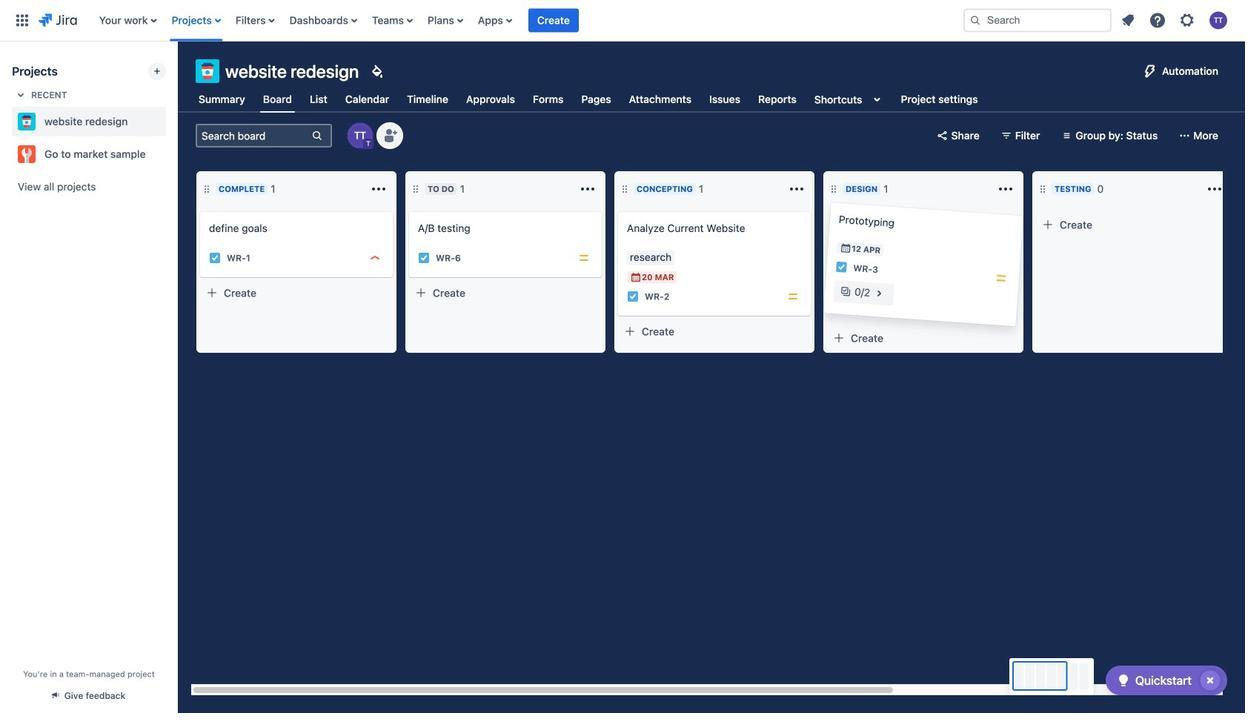 Task type: describe. For each thing, give the bounding box(es) containing it.
dismiss quickstart image
[[1199, 669, 1223, 692]]

5 list item from the left
[[368, 0, 417, 41]]



Task type: locate. For each thing, give the bounding box(es) containing it.
list
[[92, 0, 952, 41], [1115, 7, 1237, 34]]

jira image
[[39, 11, 77, 29]]

primary element
[[9, 0, 952, 41]]

list item
[[95, 0, 161, 41], [167, 0, 225, 41], [231, 0, 279, 41], [285, 0, 362, 41], [368, 0, 417, 41], [423, 0, 468, 41], [474, 0, 517, 41], [529, 0, 579, 41]]

search image
[[970, 14, 982, 26]]

banner
[[0, 0, 1246, 42]]

1 horizontal spatial list
[[1115, 7, 1237, 34]]

6 list item from the left
[[423, 0, 468, 41]]

8 list item from the left
[[529, 0, 579, 41]]

2 list item from the left
[[167, 0, 225, 41]]

Search field
[[964, 9, 1112, 32]]

4 list item from the left
[[285, 0, 362, 41]]

None search field
[[964, 9, 1112, 32]]

7 list item from the left
[[474, 0, 517, 41]]

1 list item from the left
[[95, 0, 161, 41]]

3 list item from the left
[[231, 0, 279, 41]]

0 horizontal spatial list
[[92, 0, 952, 41]]



Task type: vqa. For each thing, say whether or not it's contained in the screenshot.
the right list
yes



